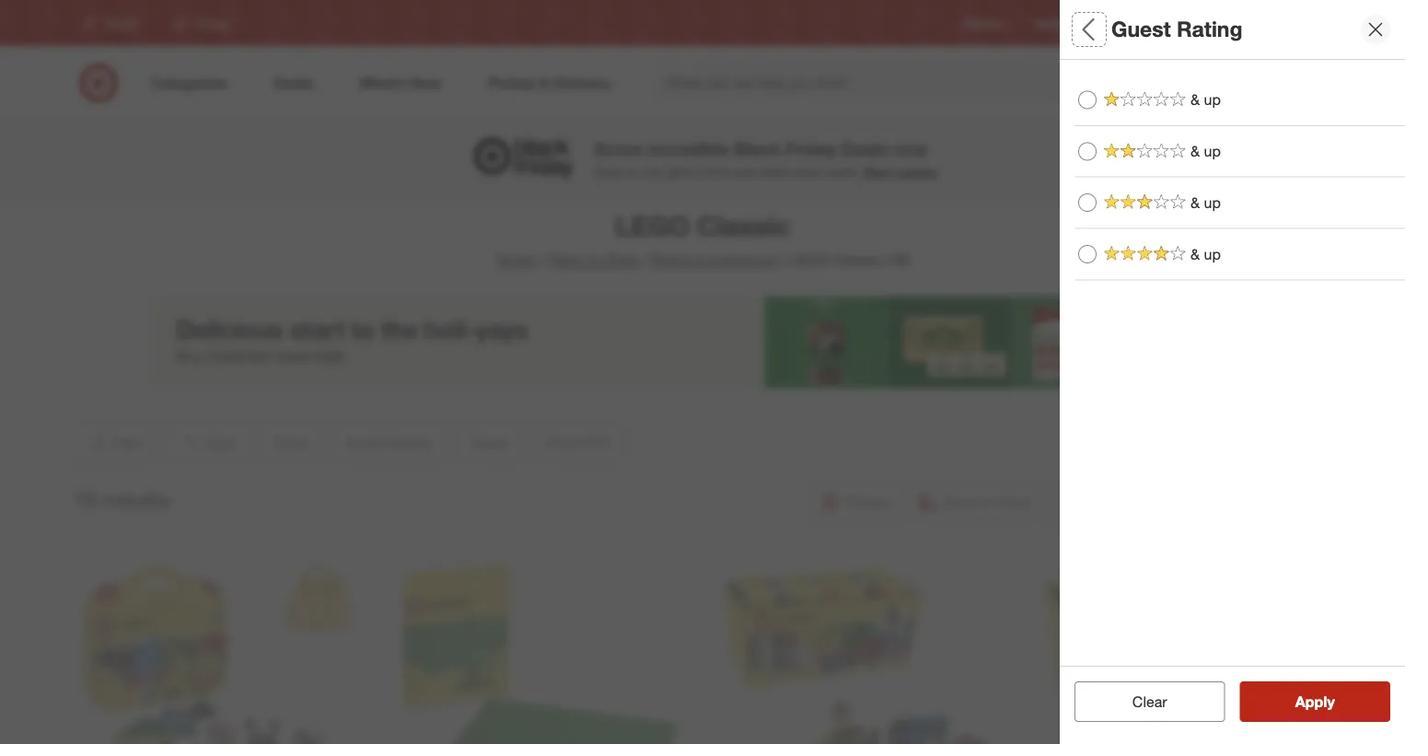 Task type: describe. For each thing, give the bounding box(es) containing it.
search
[[1091, 76, 1135, 94]]

guest rating button
[[1075, 124, 1405, 189]]

results for see results
[[1307, 693, 1355, 711]]

weekly
[[1034, 16, 1069, 30]]

1 / from the left
[[540, 251, 545, 269]]

3 / from the left
[[781, 251, 786, 269]]

clear all button
[[1075, 682, 1225, 722]]

week.
[[826, 164, 860, 180]]

1 horizontal spatial target
[[1189, 16, 1219, 30]]

on
[[626, 164, 641, 180]]

black
[[735, 138, 781, 159]]

ad
[[1072, 16, 1086, 30]]

score incredible black friday deals now save on top gifts & find new deals each week. start saving
[[594, 138, 937, 180]]

all filters
[[1075, 16, 1163, 42]]

guest rating inside 'button'
[[1075, 143, 1183, 165]]

& for 3rd & up option
[[1191, 245, 1200, 263]]

up for 3rd & up option
[[1204, 245, 1221, 263]]

deals button
[[1075, 189, 1405, 253]]

clear all
[[1123, 693, 1177, 711]]

all
[[1075, 16, 1100, 42]]

weekly ad link
[[1034, 15, 1086, 31]]

Include out of stock checkbox
[[1075, 336, 1093, 354]]

guest rating inside dialog
[[1112, 16, 1243, 42]]

& inside score incredible black friday deals now save on top gifts & find new deals each week. start saving
[[695, 164, 704, 180]]

ways to shop link
[[548, 251, 640, 269]]

gifts
[[667, 164, 692, 180]]

circle
[[1222, 16, 1251, 30]]

see
[[1276, 693, 1303, 711]]

$25
[[1075, 96, 1096, 112]]

& up radio
[[1079, 142, 1097, 161]]

& up for 3rd & up option from the bottom of the guest rating dialog
[[1191, 91, 1221, 109]]

18 results
[[73, 487, 171, 513]]

redcard
[[1116, 16, 1160, 30]]

top
[[644, 164, 663, 180]]

& up for 3rd & up option
[[1191, 245, 1221, 263]]

all
[[1162, 693, 1177, 711]]

18
[[73, 487, 96, 513]]

saving
[[898, 164, 937, 180]]

incredible
[[648, 138, 730, 159]]

shop
[[605, 251, 640, 269]]

$50
[[1145, 96, 1166, 112]]

start
[[863, 164, 894, 180]]

score
[[594, 138, 643, 159]]

fpo/apo
[[1075, 272, 1154, 293]]

up for & up radio
[[1204, 142, 1221, 160]]

see results button
[[1240, 682, 1391, 722]]

now
[[894, 138, 929, 159]]

& up for second & up option from the top of the guest rating dialog
[[1191, 194, 1221, 212]]

deals
[[760, 164, 791, 180]]



Task type: vqa. For each thing, say whether or not it's contained in the screenshot.
chocolate
no



Task type: locate. For each thing, give the bounding box(es) containing it.
$50;
[[1118, 96, 1142, 112]]

0 horizontal spatial target
[[496, 251, 536, 269]]

deals
[[842, 138, 889, 159], [1075, 208, 1122, 229]]

redcard link
[[1116, 15, 1160, 31]]

guest
[[1112, 16, 1171, 42], [1075, 143, 1124, 165]]

& up
[[1191, 91, 1221, 109], [1191, 142, 1221, 160], [1191, 194, 1221, 212], [1191, 245, 1221, 263]]

rating inside guest rating 'button'
[[1129, 143, 1183, 165]]

deals up fpo/apo
[[1075, 208, 1122, 229]]

classic up experiences at the top of the page
[[697, 209, 790, 242]]

up for 3rd & up option from the bottom of the guest rating dialog
[[1204, 91, 1221, 109]]

guest down $25
[[1075, 143, 1124, 165]]

fpo/apo button
[[1075, 253, 1405, 318]]

rating down $50
[[1129, 143, 1183, 165]]

target circle link
[[1189, 15, 1251, 31]]

0 vertical spatial rating
[[1177, 16, 1243, 42]]

each
[[794, 164, 822, 180]]

$100
[[1188, 96, 1216, 112]]

1 vertical spatial lego
[[790, 251, 830, 269]]

guest right all
[[1112, 16, 1171, 42]]

& up radio
[[1079, 91, 1097, 109], [1079, 194, 1097, 212], [1079, 245, 1097, 263]]

target inside lego classic target / ways to shop / brand experiences / lego classic (18)
[[496, 251, 536, 269]]

& for 3rd & up option from the bottom of the guest rating dialog
[[1191, 91, 1200, 109]]

guest inside guest rating dialog
[[1112, 16, 1171, 42]]

1 horizontal spatial lego
[[790, 251, 830, 269]]

2 / from the left
[[643, 251, 648, 269]]

& up radio up fpo/apo
[[1079, 245, 1097, 263]]

&
[[1191, 91, 1200, 109], [1191, 142, 1200, 160], [695, 164, 704, 180], [1191, 194, 1200, 212], [1191, 245, 1200, 263]]

1 & up radio from the top
[[1079, 91, 1097, 109]]

rating inside guest rating dialog
[[1177, 16, 1243, 42]]

deals inside button
[[1075, 208, 1122, 229]]

registry link
[[963, 15, 1004, 31]]

price
[[1075, 72, 1118, 94]]

2 up from the top
[[1204, 142, 1221, 160]]

2 horizontal spatial /
[[781, 251, 786, 269]]

2 vertical spatial & up radio
[[1079, 245, 1097, 263]]

What can we help you find? suggestions appear below search field
[[656, 63, 1104, 103]]

classic
[[697, 209, 790, 242], [834, 251, 881, 269]]

1 vertical spatial guest
[[1075, 143, 1124, 165]]

registry
[[963, 16, 1004, 30]]

& up radio left $50;
[[1079, 91, 1097, 109]]

lego classic target / ways to shop / brand experiences / lego classic (18)
[[496, 209, 910, 269]]

guest inside guest rating 'button'
[[1075, 143, 1124, 165]]

/ right shop
[[643, 251, 648, 269]]

0 vertical spatial lego
[[615, 209, 690, 242]]

results inside button
[[1307, 693, 1355, 711]]

guest rating
[[1112, 16, 1243, 42], [1075, 143, 1183, 165]]

2 & up radio from the top
[[1079, 194, 1097, 212]]

target left ways on the left top
[[496, 251, 536, 269]]

filters
[[1106, 16, 1163, 42]]

save
[[594, 164, 623, 180]]

see results
[[1276, 693, 1355, 711]]

3 & up from the top
[[1191, 194, 1221, 212]]

1 horizontal spatial results
[[1307, 693, 1355, 711]]

friday
[[786, 138, 837, 159]]

/
[[540, 251, 545, 269], [643, 251, 648, 269], [781, 251, 786, 269]]

3 & up radio from the top
[[1079, 245, 1097, 263]]

new
[[732, 164, 756, 180]]

apply
[[1296, 693, 1335, 711]]

results right 18
[[102, 487, 171, 513]]

1 horizontal spatial /
[[643, 251, 648, 269]]

0 vertical spatial guest
[[1112, 16, 1171, 42]]

0 horizontal spatial deals
[[842, 138, 889, 159]]

all filters dialog
[[1060, 0, 1405, 744]]

advertisement region
[[150, 296, 1255, 389]]

classic left (18)
[[834, 251, 881, 269]]

1 up from the top
[[1204, 91, 1221, 109]]

clear for clear all
[[1123, 693, 1158, 711]]

target circle
[[1189, 16, 1251, 30]]

0 vertical spatial guest rating
[[1112, 16, 1243, 42]]

4 & up from the top
[[1191, 245, 1221, 263]]

price $25  –  $50; $50  –  $100
[[1075, 72, 1216, 112]]

guest rating dialog
[[1060, 0, 1405, 744]]

1 vertical spatial rating
[[1129, 143, 1183, 165]]

ways
[[548, 251, 584, 269]]

1 horizontal spatial classic
[[834, 251, 881, 269]]

1 vertical spatial & up radio
[[1079, 194, 1097, 212]]

apply button
[[1240, 682, 1391, 722]]

1 clear from the left
[[1123, 693, 1158, 711]]

search button
[[1091, 63, 1135, 107]]

0 vertical spatial deals
[[842, 138, 889, 159]]

lego
[[615, 209, 690, 242], [790, 251, 830, 269]]

clear inside clear all "button"
[[1123, 693, 1158, 711]]

results
[[102, 487, 171, 513], [1307, 693, 1355, 711]]

/ left ways on the left top
[[540, 251, 545, 269]]

1 horizontal spatial deals
[[1075, 208, 1122, 229]]

clear button
[[1075, 682, 1225, 722]]

lego right experiences at the top of the page
[[790, 251, 830, 269]]

deals up start
[[842, 138, 889, 159]]

up for second & up option from the top of the guest rating dialog
[[1204, 194, 1221, 212]]

0 vertical spatial & up radio
[[1079, 91, 1097, 109]]

2 & up from the top
[[1191, 142, 1221, 160]]

clear for clear
[[1133, 693, 1168, 711]]

to
[[588, 251, 601, 269]]

lego up brand
[[615, 209, 690, 242]]

2 clear from the left
[[1133, 693, 1168, 711]]

1 vertical spatial deals
[[1075, 208, 1122, 229]]

experiences
[[696, 251, 778, 269]]

1 vertical spatial target
[[496, 251, 536, 269]]

clear
[[1123, 693, 1158, 711], [1133, 693, 1168, 711]]

& for second & up option from the top of the guest rating dialog
[[1191, 194, 1200, 212]]

weekly ad
[[1034, 16, 1086, 30]]

& up for & up radio
[[1191, 142, 1221, 160]]

0 horizontal spatial classic
[[697, 209, 790, 242]]

0 vertical spatial target
[[1189, 16, 1219, 30]]

results right see
[[1307, 693, 1355, 711]]

0 horizontal spatial results
[[102, 487, 171, 513]]

brand
[[652, 251, 692, 269]]

deals inside score incredible black friday deals now save on top gifts & find new deals each week. start saving
[[842, 138, 889, 159]]

target link
[[496, 251, 536, 269]]

0 vertical spatial results
[[102, 487, 171, 513]]

rating
[[1177, 16, 1243, 42], [1129, 143, 1183, 165]]

1 vertical spatial results
[[1307, 693, 1355, 711]]

find
[[707, 164, 729, 180]]

(18)
[[885, 251, 910, 269]]

clear inside button
[[1133, 693, 1168, 711]]

up
[[1204, 91, 1221, 109], [1204, 142, 1221, 160], [1204, 194, 1221, 212], [1204, 245, 1221, 263]]

1 vertical spatial guest rating
[[1075, 143, 1183, 165]]

3 up from the top
[[1204, 194, 1221, 212]]

brand experiences link
[[652, 251, 778, 269]]

results for 18 results
[[102, 487, 171, 513]]

4 up from the top
[[1204, 245, 1221, 263]]

1 vertical spatial classic
[[834, 251, 881, 269]]

/ right experiences at the top of the page
[[781, 251, 786, 269]]

0 vertical spatial classic
[[697, 209, 790, 242]]

target
[[1189, 16, 1219, 30], [496, 251, 536, 269]]

1 & up from the top
[[1191, 91, 1221, 109]]

& up radio down & up radio
[[1079, 194, 1097, 212]]

0 horizontal spatial lego
[[615, 209, 690, 242]]

rating right redcard link
[[1177, 16, 1243, 42]]

target left circle
[[1189, 16, 1219, 30]]

& for & up radio
[[1191, 142, 1200, 160]]

0 horizontal spatial /
[[540, 251, 545, 269]]



